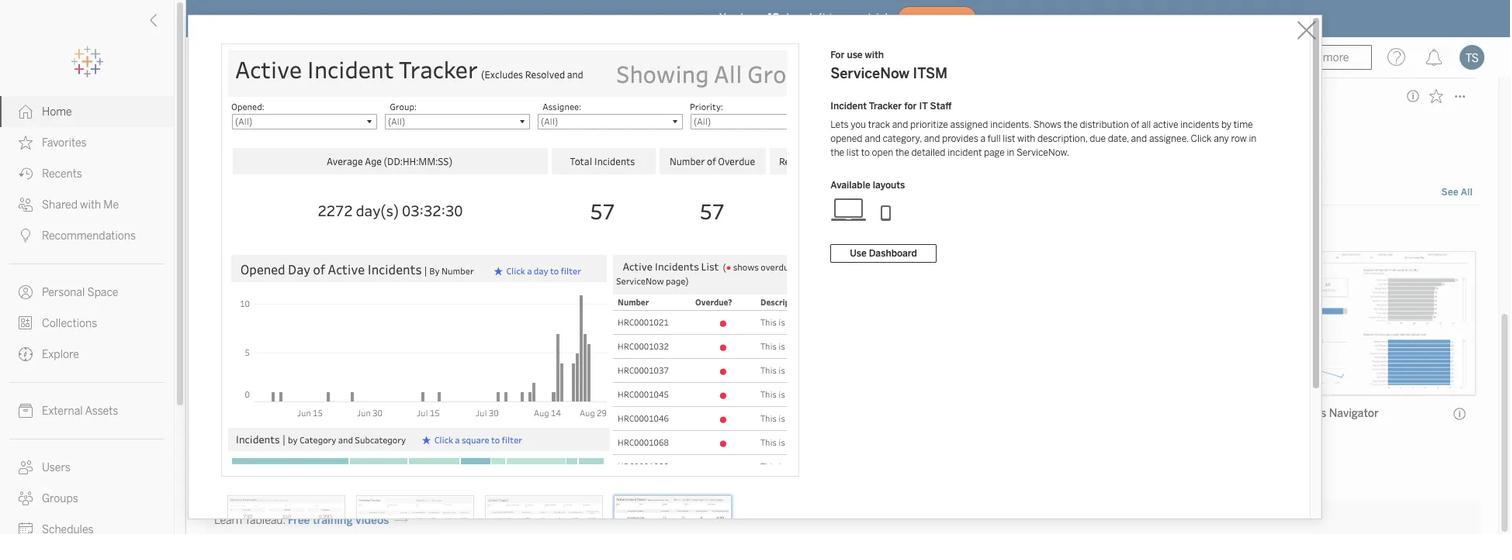 Task type: locate. For each thing, give the bounding box(es) containing it.
a left full
[[981, 134, 986, 144]]

0 horizontal spatial 40 minutes ago
[[994, 111, 1060, 122]]

shared with me
[[42, 199, 119, 212]]

25 down global
[[216, 111, 227, 122]]

ago down indicators
[[265, 111, 281, 122]]

ago right 26
[[525, 111, 541, 122]]

1 vertical spatial use
[[554, 223, 571, 236]]

for
[[831, 50, 845, 61]]

use
[[847, 50, 863, 61], [554, 223, 571, 236]]

ago for business
[[525, 111, 541, 122]]

25 minutes ago down global indicators
[[216, 111, 281, 122]]

0 vertical spatial use
[[847, 50, 863, 61]]

1 vertical spatial a
[[262, 223, 268, 236]]

1 25 minutes ago from the left
[[216, 111, 281, 122]]

1 ago from the left
[[265, 111, 281, 122]]

start
[[208, 223, 233, 236]]

and
[[892, 120, 908, 130], [865, 134, 881, 144], [924, 134, 940, 144], [1131, 134, 1147, 144]]

ago
[[265, 111, 281, 122], [525, 111, 541, 122], [784, 111, 800, 122], [1044, 111, 1060, 122], [1303, 111, 1319, 122]]

2 horizontal spatial with
[[1018, 134, 1036, 144]]

incidents
[[1181, 120, 1220, 130]]

40 minutes ago
[[994, 111, 1060, 122], [1253, 111, 1319, 122]]

0 horizontal spatial to
[[440, 223, 450, 236]]

with down incidents.
[[1018, 134, 1036, 144]]

assets
[[85, 405, 118, 418]]

ago for tourism
[[784, 111, 800, 122]]

me
[[104, 199, 119, 212]]

1 vertical spatial your
[[453, 223, 475, 236]]

minutes down technology
[[1267, 111, 1301, 122]]

1 horizontal spatial 25
[[734, 111, 745, 122]]

get
[[650, 223, 666, 236]]

26
[[475, 111, 486, 122]]

data right sample
[[613, 223, 635, 236]]

with up servicenow
[[865, 50, 884, 61]]

personal
[[42, 286, 85, 300]]

to left get
[[637, 223, 647, 236]]

0 vertical spatial your
[[842, 11, 865, 24]]

1 horizontal spatial a
[[981, 134, 986, 144]]

ago left lets
[[784, 111, 800, 122]]

your left trial.
[[842, 11, 865, 24]]

0 horizontal spatial 25 minutes ago
[[216, 111, 281, 122]]

1 horizontal spatial your
[[842, 11, 865, 24]]

days
[[783, 11, 807, 24]]

buy now
[[917, 14, 958, 24]]

incident tracker for it staff lets you track and prioritize assigned incidents. shows the distribution of all active incidents by time opened and category, and provides a full list with description, due date, and assignee. click any row in the list to open the detailed incident page in servicenow.
[[831, 101, 1257, 158]]

2 horizontal spatial to
[[861, 147, 870, 158]]

0 horizontal spatial 40
[[994, 111, 1005, 122]]

from
[[236, 223, 259, 236]]

data left 'source,'
[[478, 223, 500, 236]]

ago for global indicators
[[265, 111, 281, 122]]

shared with me link
[[0, 189, 174, 220]]

data
[[478, 223, 500, 236], [613, 223, 635, 236]]

the
[[1064, 120, 1078, 130], [831, 147, 845, 158], [896, 147, 910, 158]]

25 for tourism
[[734, 111, 745, 122]]

the down opened
[[831, 147, 845, 158]]

for use with servicenow itsm
[[831, 50, 948, 82]]

have
[[741, 11, 765, 24]]

it
[[920, 101, 928, 112]]

and down track
[[865, 134, 881, 144]]

0 horizontal spatial with
[[80, 199, 101, 212]]

eloqua
[[770, 408, 805, 421]]

1 horizontal spatial 40
[[1253, 111, 1265, 122]]

built
[[291, 223, 313, 236]]

1 25 from the left
[[216, 111, 227, 122]]

and up 'category,'
[[892, 120, 908, 130]]

3 minutes from the left
[[747, 111, 782, 122]]

source,
[[502, 223, 538, 236]]

5 minutes from the left
[[1267, 111, 1301, 122]]

dashboard
[[869, 248, 917, 259]]

with left me
[[80, 199, 101, 212]]

to left open
[[861, 147, 870, 158]]

minutes down global indicators
[[229, 111, 263, 122]]

incidents.
[[991, 120, 1032, 130]]

lets
[[831, 120, 849, 130]]

list down opened
[[847, 147, 859, 158]]

0 vertical spatial with
[[865, 50, 884, 61]]

ago up description,
[[1044, 111, 1060, 122]]

3 ago from the left
[[784, 111, 800, 122]]

minutes up servicenow.
[[1007, 111, 1042, 122]]

40 minutes ago up full
[[994, 111, 1060, 122]]

1 horizontal spatial list
[[1003, 134, 1016, 144]]

2 40 minutes ago from the left
[[1253, 111, 1319, 122]]

0 horizontal spatial list
[[847, 147, 859, 158]]

technology
[[1253, 90, 1311, 103]]

a left pre-
[[262, 223, 268, 236]]

2 vertical spatial with
[[80, 199, 101, 212]]

minutes
[[229, 111, 263, 122], [488, 111, 523, 122], [747, 111, 782, 122], [1007, 111, 1042, 122], [1267, 111, 1301, 122]]

tourism
[[734, 90, 776, 103]]

recommendations
[[42, 230, 136, 243]]

1 horizontal spatial 40 minutes ago
[[1253, 111, 1319, 122]]

all
[[1142, 120, 1151, 130]]

salesforce
[[216, 408, 269, 421]]

0 horizontal spatial a
[[262, 223, 268, 236]]

learn tableau.
[[214, 515, 286, 528]]

the down 'category,'
[[896, 147, 910, 158]]

indicators
[[251, 90, 303, 103]]

with inside the incident tracker for it staff lets you track and prioritize assigned incidents. shows the distribution of all active incidents by time opened and category, and provides a full list with description, due date, and assignee. click any row in the list to open the detailed incident page in servicenow.
[[1018, 134, 1036, 144]]

global
[[216, 90, 248, 103]]

pre-
[[270, 223, 291, 236]]

trial.
[[868, 11, 891, 24]]

4 minutes from the left
[[1007, 111, 1042, 122]]

25 down tourism
[[734, 111, 745, 122]]

1 data from the left
[[478, 223, 500, 236]]

shared
[[42, 199, 78, 212]]

the up description,
[[1064, 120, 1078, 130]]

1 horizontal spatial 25 minutes ago
[[734, 111, 800, 122]]

1 vertical spatial with
[[1018, 134, 1036, 144]]

with
[[865, 50, 884, 61], [1018, 134, 1036, 144], [80, 199, 101, 212]]

40 down technology
[[1253, 111, 1265, 122]]

sample
[[574, 223, 610, 236]]

open
[[872, 147, 894, 158]]

1 horizontal spatial to
[[637, 223, 647, 236]]

1 vertical spatial list
[[847, 147, 859, 158]]

a inside the incident tracker for it staff lets you track and prioritize assigned incidents. shows the distribution of all active incidents by time opened and category, and provides a full list with description, due date, and assignee. click any row in the list to open the detailed incident page in servicenow.
[[981, 134, 986, 144]]

5 ago from the left
[[1303, 111, 1319, 122]]

1 horizontal spatial the
[[896, 147, 910, 158]]

sign
[[406, 223, 426, 236]]

with inside main navigation. press the up and down arrow keys to access links. element
[[80, 199, 101, 212]]

to
[[861, 147, 870, 158], [440, 223, 450, 236], [637, 223, 647, 236]]

0 horizontal spatial data
[[478, 223, 500, 236]]

marketo
[[475, 408, 518, 421]]

staff
[[930, 101, 952, 112]]

use right the or
[[554, 223, 571, 236]]

opened
[[831, 134, 863, 144]]

2 25 minutes ago from the left
[[734, 111, 800, 122]]

1 minutes from the left
[[229, 111, 263, 122]]

2 25 from the left
[[734, 111, 745, 122]]

provides
[[942, 134, 979, 144]]

external
[[42, 405, 83, 418]]

26 minutes ago
[[475, 111, 541, 122]]

sales
[[1299, 408, 1327, 421]]

use right for
[[847, 50, 863, 61]]

1 horizontal spatial use
[[847, 50, 863, 61]]

use inside 'for use with servicenow itsm'
[[847, 50, 863, 61]]

to right sign
[[440, 223, 450, 236]]

collections link
[[0, 308, 174, 339]]

1 horizontal spatial with
[[865, 50, 884, 61]]

40 up full
[[994, 111, 1005, 122]]

ago down technology
[[1303, 111, 1319, 122]]

itsm
[[913, 65, 948, 82]]

laptop image
[[831, 197, 868, 222]]

videos
[[356, 515, 389, 528]]

business
[[475, 90, 521, 103]]

1 horizontal spatial data
[[613, 223, 635, 236]]

0 horizontal spatial 25
[[216, 111, 227, 122]]

25 for global indicators
[[216, 111, 227, 122]]

40 minutes ago down technology
[[1253, 111, 1319, 122]]

2 minutes from the left
[[488, 111, 523, 122]]

2 ago from the left
[[525, 111, 541, 122]]

oracle eloqua
[[734, 408, 805, 421]]

with inside 'for use with servicenow itsm'
[[865, 50, 884, 61]]

25 minutes ago down tourism
[[734, 111, 800, 122]]

layouts
[[873, 180, 905, 191]]

minutes down tourism
[[747, 111, 782, 122]]

ago for technology
[[1303, 111, 1319, 122]]

your right sign
[[453, 223, 475, 236]]

minutes down business
[[488, 111, 523, 122]]

favorites link
[[0, 127, 174, 158]]

see all
[[1442, 187, 1473, 198]]

list down incidents.
[[1003, 134, 1016, 144]]

0 vertical spatial a
[[981, 134, 986, 144]]

any
[[1214, 134, 1229, 144]]

main navigation. press the up and down arrow keys to access links. element
[[0, 96, 174, 535]]



Task type: describe. For each thing, give the bounding box(es) containing it.
0 horizontal spatial your
[[453, 223, 475, 236]]

and down of on the top of the page
[[1131, 134, 1147, 144]]

in right sign
[[429, 223, 438, 236]]

25 minutes ago for global indicators
[[216, 111, 281, 122]]

in right the row at the right
[[1249, 134, 1257, 144]]

home
[[42, 106, 72, 119]]

1 40 from the left
[[994, 111, 1005, 122]]

started.
[[668, 223, 707, 236]]

groups
[[42, 493, 78, 506]]

25 minutes ago for tourism
[[734, 111, 800, 122]]

row
[[1232, 134, 1247, 144]]

users
[[42, 462, 71, 475]]

external assets link
[[0, 396, 174, 427]]

date,
[[1108, 134, 1129, 144]]

use dashboard
[[850, 248, 917, 259]]

due
[[1090, 134, 1106, 144]]

incident tracker for it staff image
[[614, 496, 732, 535]]

minutes for business
[[488, 111, 523, 122]]

minutes for technology
[[1267, 111, 1301, 122]]

or
[[541, 223, 551, 236]]

accelerators
[[208, 182, 289, 199]]

explore link
[[0, 339, 174, 370]]

training
[[313, 515, 353, 528]]

4 ago from the left
[[1044, 111, 1060, 122]]

2 horizontal spatial the
[[1064, 120, 1078, 130]]

you
[[851, 120, 866, 130]]

left
[[810, 11, 826, 24]]

of
[[1131, 120, 1140, 130]]

0 vertical spatial list
[[1003, 134, 1016, 144]]

free training videos
[[288, 515, 389, 528]]

assigned
[[951, 120, 989, 130]]

collections
[[42, 317, 97, 331]]

simply
[[369, 223, 403, 236]]

buy
[[917, 14, 935, 24]]

recents link
[[0, 158, 174, 189]]

by
[[1222, 120, 1232, 130]]

available layouts
[[831, 180, 905, 191]]

category,
[[883, 134, 922, 144]]

use dashboard button
[[831, 245, 937, 263]]

13
[[768, 11, 780, 24]]

1 40 minutes ago from the left
[[994, 111, 1060, 122]]

recommendations link
[[0, 220, 174, 252]]

groups link
[[0, 484, 174, 515]]

oracle
[[734, 408, 768, 421]]

2 data from the left
[[613, 223, 635, 236]]

global indicators
[[216, 90, 303, 103]]

linkedin
[[1253, 408, 1297, 421]]

incident
[[831, 101, 867, 112]]

shows
[[1034, 120, 1062, 130]]

users link
[[0, 453, 174, 484]]

free
[[288, 515, 310, 528]]

buy now button
[[897, 6, 977, 31]]

and down prioritize
[[924, 134, 940, 144]]

2 40 from the left
[[1253, 111, 1265, 122]]

use
[[850, 248, 867, 259]]

description,
[[1038, 134, 1088, 144]]

workbook.
[[315, 223, 367, 236]]

navigation panel element
[[0, 47, 174, 535]]

tracker
[[869, 101, 902, 112]]

learn
[[214, 515, 242, 528]]

in right page
[[1007, 147, 1015, 158]]

navigator
[[1329, 408, 1379, 421]]

in right left
[[830, 11, 839, 24]]

available
[[831, 180, 871, 191]]

personal space link
[[0, 277, 174, 308]]

home link
[[0, 96, 174, 127]]

assignee.
[[1150, 134, 1189, 144]]

all
[[1461, 187, 1473, 198]]

to inside the incident tracker for it staff lets you track and prioritize assigned incidents. shows the distribution of all active incidents by time opened and category, and provides a full list with description, due date, and assignee. click any row in the list to open the detailed incident page in servicenow.
[[861, 147, 870, 158]]

for
[[904, 101, 917, 112]]

phone image
[[868, 197, 905, 222]]

full
[[988, 134, 1001, 144]]

minutes for global indicators
[[229, 111, 263, 122]]

start from a pre-built workbook. simply sign in to your data source, or use sample data to get started.
[[208, 223, 707, 236]]

time
[[1234, 120, 1253, 130]]

external assets
[[42, 405, 118, 418]]

minutes for tourism
[[747, 111, 782, 122]]

tableau.
[[245, 515, 286, 528]]

see
[[1442, 187, 1459, 198]]

you
[[719, 11, 738, 24]]

favorites
[[42, 137, 87, 150]]

executive dashboard image
[[227, 496, 345, 535]]

prioritize
[[911, 120, 948, 130]]

distribution
[[1080, 120, 1129, 130]]

you have 13 days left in your trial.
[[719, 11, 891, 24]]

explore
[[42, 349, 79, 362]]

recents
[[42, 168, 82, 181]]

problem tracker for it staff image
[[356, 496, 474, 535]]

see all link
[[1441, 185, 1474, 201]]

0 horizontal spatial the
[[831, 147, 845, 158]]

free training videos link
[[288, 515, 408, 528]]

incident
[[948, 147, 982, 158]]

now
[[937, 14, 958, 24]]

detailed
[[912, 147, 946, 158]]

0 horizontal spatial use
[[554, 223, 571, 236]]

linkedin sales navigator
[[1253, 408, 1379, 421]]

incident report for it managers image
[[485, 496, 603, 535]]

right arrow image
[[395, 515, 408, 528]]

space
[[87, 286, 118, 300]]

servicenow.
[[1017, 147, 1070, 158]]



Task type: vqa. For each thing, say whether or not it's contained in the screenshot.
Personal Space
yes



